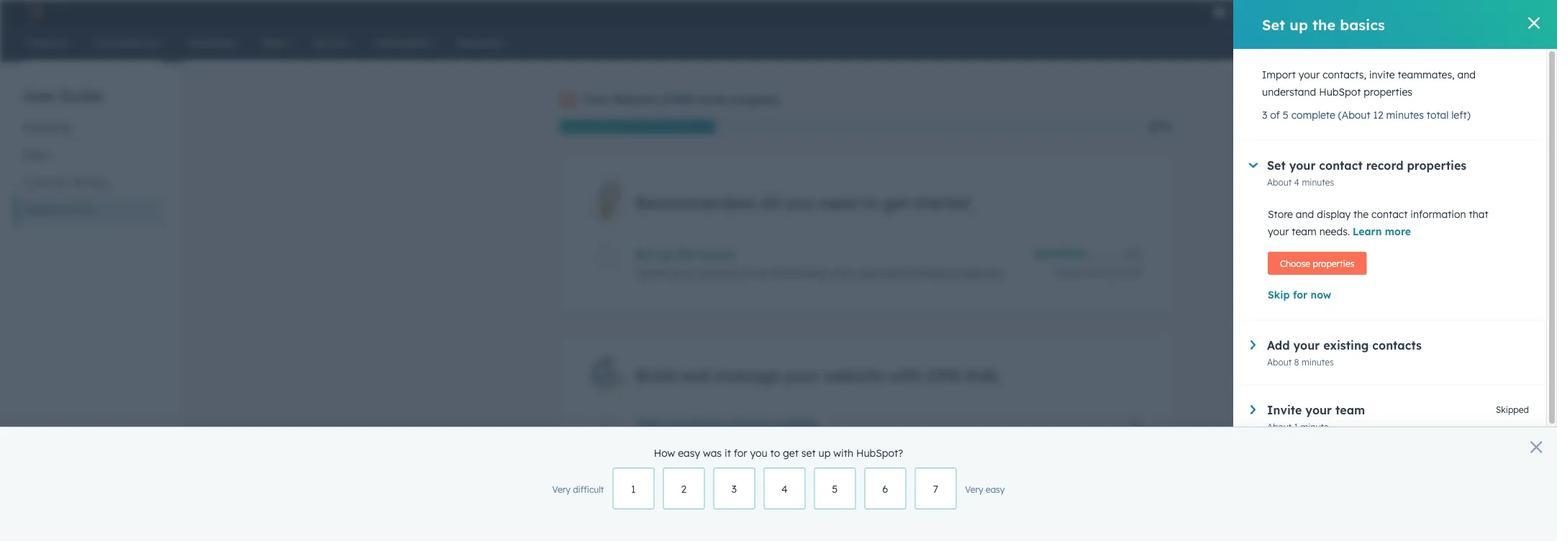 Task type: describe. For each thing, give the bounding box(es) containing it.
invite
[[1267, 403, 1302, 417]]

set for set up the basics import your contacts, invite teammates, and understand hubspot properties
[[636, 248, 654, 262]]

customer service button
[[14, 169, 161, 196]]

help image
[[1350, 6, 1363, 19]]

1 vertical spatial content
[[917, 486, 961, 501]]

skip for now
[[1268, 289, 1331, 301]]

take ownership of your website build and customize your site with powerful content management tools
[[636, 417, 973, 449]]

minutes inside add your existing contacts about 8 minutes
[[1302, 357, 1334, 367]]

grow your audience with search engine-friendly content publish your site and attract visitors with your content
[[636, 486, 961, 518]]

website (cms) button
[[14, 196, 161, 224]]

content inside take ownership of your website build and customize your site with powerful content management tools
[[844, 436, 880, 449]]

very easy
[[965, 484, 1005, 495]]

with inside 'a feedback form has popped up.' "dialog"
[[833, 447, 853, 459]]

existing
[[1323, 338, 1369, 353]]

guide
[[60, 87, 103, 105]]

skip
[[1268, 289, 1290, 301]]

3 of 5 complete (about 12 minutes total left)
[[1262, 109, 1471, 121]]

contact inside "set your contact record properties about 4 minutes"
[[1319, 158, 1363, 173]]

left
[[1129, 267, 1142, 278]]

how easy was it for you to get set up with hubspot?
[[654, 447, 903, 459]]

3 button
[[713, 468, 755, 509]]

minute
[[1301, 421, 1329, 432]]

with left cms
[[888, 365, 922, 385]]

friendly
[[869, 486, 914, 501]]

0 vertical spatial get
[[882, 192, 908, 212]]

learn more
[[1353, 225, 1411, 238]]

very for very difficult
[[552, 484, 570, 495]]

choose properties
[[1280, 258, 1354, 269]]

7
[[933, 483, 938, 495]]

help button
[[1344, 0, 1369, 23]]

60%
[[1125, 249, 1142, 260]]

your
[[582, 92, 609, 106]]

set up the basics import your contacts, invite teammates, and understand hubspot properties
[[636, 248, 1003, 280]]

recommended:
[[636, 192, 756, 212]]

4 button
[[764, 468, 805, 509]]

customer
[[23, 176, 69, 189]]

started
[[913, 192, 969, 212]]

about inside "set your contact record properties about 4 minutes"
[[1267, 177, 1292, 187]]

novaventures
[[1444, 5, 1506, 17]]

management
[[883, 436, 947, 449]]

about 12 minutes left
[[1056, 267, 1142, 278]]

ownership
[[666, 417, 726, 431]]

hubspot?
[[856, 447, 903, 459]]

contact inside the store and display the contact information that your team needs.
[[1371, 208, 1408, 221]]

user guide links element
[[23, 425, 161, 530]]

menu containing novaventures
[[1203, 0, 1529, 23]]

3 for 3
[[731, 483, 737, 495]]

choose
[[1280, 258, 1310, 269]]

and inside the store and display the contact information that your team needs.
[[1296, 208, 1314, 221]]

with inside take ownership of your website build and customize your site with powerful content management tools
[[778, 436, 797, 449]]

properties inside set up the basics import your contacts, invite teammates, and understand hubspot properties
[[954, 267, 1003, 280]]

grow your audience with search engine-friendly content button
[[636, 486, 1026, 501]]

learn more button
[[1353, 223, 1411, 240]]

calling icon image
[[1290, 6, 1303, 19]]

upgrade image
[[1213, 6, 1226, 19]]

team inside 'invite your team about 1 minute'
[[1335, 403, 1365, 417]]

notifications button
[[1392, 0, 1417, 23]]

search image
[[1516, 37, 1526, 47]]

very difficult
[[552, 484, 604, 495]]

choose properties link
[[1268, 252, 1367, 275]]

1 horizontal spatial you
[[785, 192, 814, 212]]

difficult
[[573, 484, 604, 495]]

easy for very
[[986, 484, 1005, 495]]

website for manage
[[824, 365, 884, 385]]

and inside set up the basics import your contacts, invite teammates, and understand hubspot properties
[[831, 267, 849, 280]]

recommended: all you need to get started
[[636, 192, 969, 212]]

set for set up the basics
[[1262, 15, 1285, 33]]

hubspot inside set up the basics import your contacts, invite teammates, and understand hubspot properties
[[909, 267, 951, 280]]

hubspot link
[[17, 3, 54, 20]]

record
[[1366, 158, 1403, 173]]

website inside button
[[23, 204, 61, 216]]

notifications image
[[1398, 6, 1411, 19]]

teammates, inside import your contacts, invite teammates, and understand hubspot properties
[[1398, 68, 1455, 81]]

0 horizontal spatial 12
[[1083, 267, 1092, 278]]

0%
[[1130, 418, 1142, 428]]

calling icon button
[[1284, 2, 1308, 21]]

noah lott image
[[1428, 5, 1441, 18]]

up inside "dialog"
[[818, 447, 831, 459]]

close image
[[1528, 17, 1540, 29]]

take
[[636, 417, 663, 431]]

customer service
[[23, 176, 107, 189]]

for inside "dialog"
[[734, 447, 747, 459]]

search
[[784, 486, 822, 501]]

more
[[1385, 225, 1411, 238]]

tools inside take ownership of your website build and customize your site with powerful content management tools
[[950, 436, 973, 449]]

you inside 'a feedback form has popped up.' "dialog"
[[750, 447, 767, 459]]

website (cms)
[[23, 204, 92, 216]]

build inside take ownership of your website build and customize your site with powerful content management tools
[[636, 436, 659, 449]]

7 button
[[915, 468, 956, 509]]

basics for set up the basics
[[1340, 15, 1385, 33]]

4 inside 4 button
[[781, 483, 788, 495]]

user guide views element
[[14, 62, 161, 224]]

import your contacts, invite teammates, and understand hubspot properties
[[1262, 68, 1476, 98]]

2 vertical spatial content
[[856, 506, 892, 518]]

store and display the contact information that your team needs.
[[1268, 208, 1488, 238]]

your inside 'invite your team about 1 minute'
[[1305, 403, 1332, 417]]

customize
[[683, 436, 731, 449]]

sales button
[[14, 142, 161, 169]]

skipped
[[1496, 404, 1529, 415]]

audience
[[699, 486, 752, 501]]

hubspot inside import your contacts, invite teammates, and understand hubspot properties
[[1319, 86, 1361, 98]]

understand inside set up the basics import your contacts, invite teammates, and understand hubspot properties
[[852, 267, 906, 280]]

sales
[[23, 149, 48, 162]]

now
[[1311, 289, 1331, 301]]

up for set up the basics
[[1290, 15, 1308, 33]]

marketplaces image
[[1320, 6, 1333, 19]]

cms
[[926, 365, 961, 385]]

caret image
[[1251, 340, 1256, 350]]

marketing
[[23, 122, 71, 134]]

minutes left left
[[1094, 267, 1127, 278]]

set up the basics
[[1262, 15, 1385, 33]]

with up attract
[[756, 486, 780, 501]]

set your contact record properties about 4 minutes
[[1267, 158, 1466, 187]]

teammates, inside set up the basics import your contacts, invite teammates, and understand hubspot properties
[[771, 267, 828, 280]]

1 button
[[613, 468, 654, 509]]

needs.
[[1319, 225, 1350, 238]]

about inside add your existing contacts about 8 minutes
[[1267, 357, 1292, 367]]



Task type: locate. For each thing, give the bounding box(es) containing it.
website for of
[[774, 417, 818, 431]]

0 horizontal spatial website
[[774, 417, 818, 431]]

the for set up the basics import your contacts, invite teammates, and understand hubspot properties
[[676, 248, 695, 262]]

0 horizontal spatial invite
[[743, 267, 769, 280]]

2 vertical spatial up
[[818, 447, 831, 459]]

1 vertical spatial 3
[[731, 483, 737, 495]]

5 button
[[814, 468, 856, 509]]

about down add
[[1267, 357, 1292, 367]]

1 horizontal spatial understand
[[1262, 86, 1316, 98]]

tools right management
[[950, 436, 973, 449]]

1 vertical spatial set
[[1267, 158, 1286, 173]]

1 build from the top
[[636, 365, 675, 385]]

learn
[[1353, 225, 1382, 238]]

set up the basics dialog
[[1233, 0, 1557, 541]]

0 vertical spatial (cms)
[[662, 92, 695, 106]]

website up take ownership of your website button at bottom
[[824, 365, 884, 385]]

0 vertical spatial website
[[612, 92, 658, 106]]

contacts,
[[1323, 68, 1366, 81], [696, 267, 740, 280]]

1 very from the left
[[552, 484, 570, 495]]

0 horizontal spatial 5
[[832, 483, 838, 495]]

understand up the complete
[[1262, 86, 1316, 98]]

0 horizontal spatial contact
[[1319, 158, 1363, 173]]

set for set your contact record properties about 4 minutes
[[1267, 158, 1286, 173]]

search button
[[1509, 30, 1533, 55]]

0 vertical spatial invite
[[1369, 68, 1395, 81]]

2 build from the top
[[636, 436, 659, 449]]

team inside the store and display the contact information that your team needs.
[[1292, 225, 1317, 238]]

1 horizontal spatial team
[[1335, 403, 1365, 417]]

1 horizontal spatial tools
[[950, 436, 973, 449]]

0 horizontal spatial hubspot
[[909, 267, 951, 280]]

basics down recommended:
[[698, 248, 734, 262]]

5 inside set up the basics dialog
[[1283, 109, 1288, 121]]

12 inside set up the basics dialog
[[1373, 109, 1383, 121]]

caret image for invite
[[1251, 405, 1256, 414]]

1 horizontal spatial hubspot
[[1319, 86, 1361, 98]]

0 vertical spatial site
[[758, 436, 775, 449]]

minutes right '8'
[[1302, 357, 1334, 367]]

1 vertical spatial 5
[[832, 483, 838, 495]]

and right store
[[1296, 208, 1314, 221]]

marketing button
[[14, 114, 161, 142]]

attract
[[737, 506, 770, 518]]

grow
[[636, 486, 666, 501]]

with
[[888, 365, 922, 385], [778, 436, 797, 449], [833, 447, 853, 459], [756, 486, 780, 501], [809, 506, 829, 518]]

minutes inside "set your contact record properties about 4 minutes"
[[1302, 177, 1334, 187]]

1 vertical spatial site
[[696, 506, 713, 518]]

easy for how
[[678, 447, 700, 459]]

0 vertical spatial 1
[[1294, 421, 1298, 432]]

invite your team about 1 minute
[[1267, 403, 1365, 432]]

1 vertical spatial team
[[1335, 403, 1365, 417]]

set up the basics button
[[636, 248, 1026, 262]]

website up powerful
[[774, 417, 818, 431]]

basics
[[1340, 15, 1385, 33], [698, 248, 734, 262]]

a feedback form has popped up. dialog
[[0, 427, 1557, 541]]

3 for 3 of 5 complete (about 12 minutes total left)
[[1262, 109, 1267, 121]]

1 horizontal spatial 1
[[1294, 421, 1298, 432]]

to inside 'a feedback form has popped up.' "dialog"
[[770, 447, 780, 459]]

teammates, down set up the basics "button"
[[771, 267, 828, 280]]

content down friendly on the right
[[856, 506, 892, 518]]

and inside take ownership of your website build and customize your site with powerful content management tools
[[662, 436, 680, 449]]

easy
[[678, 447, 700, 459], [986, 484, 1005, 495]]

1 vertical spatial to
[[770, 447, 780, 459]]

easy right 7
[[986, 484, 1005, 495]]

properties inside "set your contact record properties about 4 minutes"
[[1407, 158, 1466, 173]]

caret image for set
[[1249, 163, 1258, 168]]

0 horizontal spatial easy
[[678, 447, 700, 459]]

content left very easy
[[917, 486, 961, 501]]

of left the complete
[[1270, 109, 1280, 121]]

of
[[1270, 109, 1280, 121], [729, 417, 741, 431]]

very left difficult
[[552, 484, 570, 495]]

1 horizontal spatial invite
[[1369, 68, 1395, 81]]

0 vertical spatial hubspot
[[1319, 86, 1361, 98]]

the up learn at right
[[1353, 208, 1369, 221]]

0 horizontal spatial for
[[734, 447, 747, 459]]

about down invite
[[1267, 421, 1292, 432]]

1 vertical spatial get
[[783, 447, 799, 459]]

user guide
[[23, 87, 103, 105]]

minutes
[[1386, 109, 1424, 121], [1302, 177, 1334, 187], [1094, 267, 1127, 278], [1302, 357, 1334, 367]]

up left marketplaces icon
[[1290, 15, 1308, 33]]

user
[[23, 87, 56, 105]]

properties inside import your contacts, invite teammates, and understand hubspot properties
[[1364, 86, 1412, 98]]

build
[[636, 365, 675, 385], [636, 436, 659, 449]]

basics right marketplaces icon
[[1340, 15, 1385, 33]]

for left now at the right bottom of the page
[[1293, 289, 1308, 301]]

1 vertical spatial understand
[[852, 267, 906, 280]]

4 inside "set your contact record properties about 4 minutes"
[[1294, 177, 1299, 187]]

novaventures button
[[1420, 0, 1528, 23]]

understand
[[1262, 86, 1316, 98], [852, 267, 906, 280]]

team down store
[[1292, 225, 1317, 238]]

and down "audience"
[[716, 506, 734, 518]]

properties
[[1364, 86, 1412, 98], [1407, 158, 1466, 173], [1313, 258, 1354, 269], [954, 267, 1003, 280]]

with down take ownership of your website button at bottom
[[833, 447, 853, 459]]

basics for set up the basics import your contacts, invite teammates, and understand hubspot properties
[[698, 248, 734, 262]]

team
[[1292, 225, 1317, 238], [1335, 403, 1365, 417]]

0 vertical spatial you
[[785, 192, 814, 212]]

0 horizontal spatial 1
[[631, 483, 636, 495]]

skip for now button
[[1268, 286, 1512, 304]]

0 vertical spatial 5
[[1283, 109, 1288, 121]]

0 horizontal spatial 4
[[781, 483, 788, 495]]

5
[[1283, 109, 1288, 121], [832, 483, 838, 495]]

0 vertical spatial easy
[[678, 447, 700, 459]]

with down grow your audience with search engine-friendly content button
[[809, 506, 829, 518]]

very for very easy
[[965, 484, 983, 495]]

with left "set"
[[778, 436, 797, 449]]

build up take
[[636, 365, 675, 385]]

import inside set up the basics import your contacts, invite teammates, and understand hubspot properties
[[636, 267, 669, 280]]

0 vertical spatial understand
[[1262, 86, 1316, 98]]

visitors
[[772, 506, 806, 518]]

1 vertical spatial contacts,
[[696, 267, 740, 280]]

0 vertical spatial 12
[[1373, 109, 1383, 121]]

and down take
[[662, 436, 680, 449]]

menu
[[1203, 0, 1529, 23]]

1 vertical spatial build
[[636, 436, 659, 449]]

about
[[1267, 177, 1292, 187], [1056, 267, 1081, 278], [1267, 357, 1292, 367], [1267, 421, 1292, 432]]

0 horizontal spatial website
[[23, 204, 61, 216]]

basics inside dialog
[[1340, 15, 1385, 33]]

5 inside button
[[832, 483, 838, 495]]

of up it
[[729, 417, 741, 431]]

1 vertical spatial up
[[658, 248, 673, 262]]

2 very from the left
[[965, 484, 983, 495]]

website down customer
[[23, 204, 61, 216]]

(cms) down customer service button
[[64, 204, 92, 216]]

1 vertical spatial 4
[[781, 483, 788, 495]]

build down take
[[636, 436, 659, 449]]

for inside button
[[1293, 289, 1308, 301]]

build and manage your website with cms hub
[[636, 365, 997, 385]]

0 vertical spatial basics
[[1340, 15, 1385, 33]]

contacts
[[1372, 338, 1422, 353]]

and up the left)
[[1457, 68, 1476, 81]]

hubspot up (about
[[1319, 86, 1361, 98]]

set inside "set your contact record properties about 4 minutes"
[[1267, 158, 1286, 173]]

for right it
[[734, 447, 747, 459]]

understand inside import your contacts, invite teammates, and understand hubspot properties
[[1262, 86, 1316, 98]]

2 vertical spatial set
[[636, 248, 654, 262]]

contacts, inside set up the basics import your contacts, invite teammates, and understand hubspot properties
[[696, 267, 740, 280]]

add
[[1267, 338, 1290, 353]]

minutes left total
[[1386, 109, 1424, 121]]

invite inside import your contacts, invite teammates, and understand hubspot properties
[[1369, 68, 1395, 81]]

understand down set up the basics "button"
[[852, 267, 906, 280]]

0 horizontal spatial very
[[552, 484, 570, 495]]

content
[[844, 436, 880, 449], [917, 486, 961, 501], [856, 506, 892, 518]]

2
[[681, 483, 687, 495]]

0 vertical spatial set
[[1262, 15, 1285, 33]]

hubspot image
[[26, 3, 43, 20]]

get left "set"
[[783, 447, 799, 459]]

0 horizontal spatial tools
[[699, 92, 727, 106]]

set inside set up the basics import your contacts, invite teammates, and understand hubspot properties
[[636, 248, 654, 262]]

1 left "minute"
[[1294, 421, 1298, 432]]

1 horizontal spatial 12
[[1373, 109, 1383, 121]]

1 vertical spatial contact
[[1371, 208, 1408, 221]]

1 horizontal spatial website
[[612, 92, 658, 106]]

upgrade
[[1229, 7, 1269, 19]]

1 vertical spatial website
[[23, 204, 61, 216]]

1 horizontal spatial get
[[882, 192, 908, 212]]

your inside set up the basics import your contacts, invite teammates, and understand hubspot properties
[[672, 267, 693, 280]]

site inside take ownership of your website build and customize your site with powerful content management tools
[[758, 436, 775, 449]]

0 vertical spatial content
[[844, 436, 880, 449]]

progress
[[731, 92, 781, 106]]

engine-
[[825, 486, 869, 501]]

and inside import your contacts, invite teammates, and understand hubspot properties
[[1457, 68, 1476, 81]]

your website (cms) tools progress progress bar
[[559, 119, 715, 134]]

of inside take ownership of your website build and customize your site with powerful content management tools
[[729, 417, 741, 431]]

was
[[703, 447, 722, 459]]

3 inside set up the basics dialog
[[1262, 109, 1267, 121]]

0 vertical spatial up
[[1290, 15, 1308, 33]]

1 horizontal spatial 5
[[1283, 109, 1288, 121]]

total
[[1427, 109, 1449, 121]]

1 vertical spatial tools
[[950, 436, 973, 449]]

contact
[[1319, 158, 1363, 173], [1371, 208, 1408, 221]]

up inside dialog
[[1290, 15, 1308, 33]]

easy left was
[[678, 447, 700, 459]]

1 inside button
[[631, 483, 636, 495]]

1 vertical spatial 1
[[631, 483, 636, 495]]

to right need
[[861, 192, 877, 212]]

display
[[1317, 208, 1351, 221]]

complete
[[1291, 109, 1335, 121]]

1 horizontal spatial 4
[[1294, 177, 1299, 187]]

need
[[818, 192, 857, 212]]

store
[[1268, 208, 1293, 221]]

0 horizontal spatial teammates,
[[771, 267, 828, 280]]

settings image
[[1374, 6, 1387, 19]]

1 horizontal spatial easy
[[986, 484, 1005, 495]]

the down recommended:
[[676, 248, 695, 262]]

1 vertical spatial you
[[750, 447, 767, 459]]

(cms) up your website (cms) tools progress progress bar
[[662, 92, 695, 106]]

site right it
[[758, 436, 775, 449]]

12
[[1373, 109, 1383, 121], [1083, 267, 1092, 278]]

you
[[785, 192, 814, 212], [750, 447, 767, 459]]

2 button
[[663, 468, 705, 509]]

1 horizontal spatial basics
[[1340, 15, 1385, 33]]

1 vertical spatial invite
[[743, 267, 769, 280]]

5 right search
[[832, 483, 838, 495]]

0 vertical spatial 4
[[1294, 177, 1299, 187]]

content down take ownership of your website button at bottom
[[844, 436, 880, 449]]

the for set up the basics
[[1312, 15, 1336, 33]]

1 vertical spatial of
[[729, 417, 741, 431]]

1 horizontal spatial to
[[861, 192, 877, 212]]

you right all
[[785, 192, 814, 212]]

contacts, inside import your contacts, invite teammates, and understand hubspot properties
[[1323, 68, 1366, 81]]

0 vertical spatial contacts,
[[1323, 68, 1366, 81]]

very right 7
[[965, 484, 983, 495]]

up right "set"
[[818, 447, 831, 459]]

minutes up the display
[[1302, 177, 1334, 187]]

basics inside set up the basics import your contacts, invite teammates, and understand hubspot properties
[[698, 248, 734, 262]]

1 vertical spatial teammates,
[[771, 267, 828, 280]]

you right it
[[750, 447, 767, 459]]

0 vertical spatial contact
[[1319, 158, 1363, 173]]

1 horizontal spatial website
[[824, 365, 884, 385]]

import
[[1262, 68, 1296, 81], [636, 267, 669, 280]]

site down "audience"
[[696, 506, 713, 518]]

and down set up the basics "button"
[[831, 267, 849, 280]]

website inside take ownership of your website build and customize your site with powerful content management tools
[[774, 417, 818, 431]]

1 inside 'invite your team about 1 minute'
[[1294, 421, 1298, 432]]

website up your website (cms) tools progress progress bar
[[612, 92, 658, 106]]

teammates, down the "search hubspot" search box
[[1398, 68, 1455, 81]]

0 horizontal spatial site
[[696, 506, 713, 518]]

0 horizontal spatial 3
[[731, 483, 737, 495]]

1 horizontal spatial for
[[1293, 289, 1308, 301]]

tools left progress
[[699, 92, 727, 106]]

service
[[72, 176, 107, 189]]

0 horizontal spatial team
[[1292, 225, 1317, 238]]

and inside grow your audience with search engine-friendly content publish your site and attract visitors with your content
[[716, 506, 734, 518]]

1 vertical spatial (cms)
[[64, 204, 92, 216]]

0 horizontal spatial (cms)
[[64, 204, 92, 216]]

up inside set up the basics import your contacts, invite teammates, and understand hubspot properties
[[658, 248, 673, 262]]

0 horizontal spatial up
[[658, 248, 673, 262]]

1 horizontal spatial contact
[[1371, 208, 1408, 221]]

6
[[882, 483, 888, 495]]

12 down [object object] complete progress bar
[[1083, 267, 1092, 278]]

your inside add your existing contacts about 8 minutes
[[1293, 338, 1320, 353]]

2 vertical spatial the
[[676, 248, 695, 262]]

1 horizontal spatial contacts,
[[1323, 68, 1366, 81]]

site inside grow your audience with search engine-friendly content publish your site and attract visitors with your content
[[696, 506, 713, 518]]

the right the calling icon
[[1312, 15, 1336, 33]]

about inside 'invite your team about 1 minute'
[[1267, 421, 1292, 432]]

add your existing contacts about 8 minutes
[[1267, 338, 1422, 367]]

how
[[654, 447, 675, 459]]

that
[[1469, 208, 1488, 221]]

caret image
[[1249, 163, 1258, 168], [1251, 405, 1256, 414]]

of inside set up the basics dialog
[[1270, 109, 1280, 121]]

1 horizontal spatial (cms)
[[662, 92, 695, 106]]

team down add your existing contacts about 8 minutes
[[1335, 403, 1365, 417]]

it
[[725, 447, 731, 459]]

[object object] complete progress bar
[[1034, 252, 1085, 256]]

your inside import your contacts, invite teammates, and understand hubspot properties
[[1299, 68, 1320, 81]]

get inside 'a feedback form has popped up.' "dialog"
[[783, 447, 799, 459]]

hubspot down started
[[909, 267, 951, 280]]

about down [object object] complete progress bar
[[1056, 267, 1081, 278]]

0 vertical spatial the
[[1312, 15, 1336, 33]]

1 very difficult 7 very easy element
[[552, 468, 1005, 509]]

27%
[[1148, 119, 1171, 134]]

your inside "set your contact record properties about 4 minutes"
[[1289, 158, 1316, 173]]

(cms)
[[662, 92, 695, 106], [64, 204, 92, 216]]

information
[[1410, 208, 1466, 221]]

up for set up the basics import your contacts, invite teammates, and understand hubspot properties
[[658, 248, 673, 262]]

website
[[824, 365, 884, 385], [774, 417, 818, 431]]

1
[[1294, 421, 1298, 432], [631, 483, 636, 495]]

0 vertical spatial 3
[[1262, 109, 1267, 121]]

about up store
[[1267, 177, 1292, 187]]

1 vertical spatial caret image
[[1251, 405, 1256, 414]]

marketplaces button
[[1311, 0, 1341, 23]]

0 vertical spatial of
[[1270, 109, 1280, 121]]

(about
[[1338, 109, 1370, 121]]

0 vertical spatial for
[[1293, 289, 1308, 301]]

2 horizontal spatial up
[[1290, 15, 1308, 33]]

the inside set up the basics import your contacts, invite teammates, and understand hubspot properties
[[676, 248, 695, 262]]

and up ownership
[[680, 365, 710, 385]]

1 vertical spatial easy
[[986, 484, 1005, 495]]

powerful
[[800, 436, 841, 449]]

1 up publish
[[631, 483, 636, 495]]

5 left the complete
[[1283, 109, 1288, 121]]

0 vertical spatial tools
[[699, 92, 727, 106]]

1 vertical spatial hubspot
[[909, 267, 951, 280]]

1 horizontal spatial teammates,
[[1398, 68, 1455, 81]]

settings link
[[1372, 4, 1390, 19]]

6 button
[[864, 468, 906, 509]]

the
[[1312, 15, 1336, 33], [1353, 208, 1369, 221], [676, 248, 695, 262]]

get
[[882, 192, 908, 212], [783, 447, 799, 459]]

up down recommended:
[[658, 248, 673, 262]]

0 horizontal spatial basics
[[698, 248, 734, 262]]

0 vertical spatial build
[[636, 365, 675, 385]]

0 vertical spatial to
[[861, 192, 877, 212]]

teammates,
[[1398, 68, 1455, 81], [771, 267, 828, 280]]

manage
[[715, 365, 779, 385]]

the inside the store and display the contact information that your team needs.
[[1353, 208, 1369, 221]]

0 horizontal spatial of
[[729, 417, 741, 431]]

menu item
[[1279, 0, 1282, 23]]

import inside import your contacts, invite teammates, and understand hubspot properties
[[1262, 68, 1296, 81]]

all
[[761, 192, 780, 212]]

site
[[758, 436, 775, 449], [696, 506, 713, 518]]

1 horizontal spatial site
[[758, 436, 775, 449]]

contact up learn more
[[1371, 208, 1408, 221]]

set
[[801, 447, 816, 459]]

0 horizontal spatial you
[[750, 447, 767, 459]]

1 vertical spatial website
[[774, 417, 818, 431]]

contact left record on the top right of page
[[1319, 158, 1363, 173]]

3 inside button
[[731, 483, 737, 495]]

tools
[[699, 92, 727, 106], [950, 436, 973, 449]]

get left started
[[882, 192, 908, 212]]

Search HubSpot search field
[[1344, 30, 1520, 55]]

(cms) inside button
[[64, 204, 92, 216]]

take ownership of your website button
[[636, 417, 1026, 431]]

0 vertical spatial import
[[1262, 68, 1296, 81]]

to left "set"
[[770, 447, 780, 459]]

hub
[[965, 365, 997, 385]]

invite inside set up the basics import your contacts, invite teammates, and understand hubspot properties
[[743, 267, 769, 280]]

your inside the store and display the contact information that your team needs.
[[1268, 225, 1289, 238]]

12 right (about
[[1373, 109, 1383, 121]]



Task type: vqa. For each thing, say whether or not it's contained in the screenshot.
caret image corresponding to Invite
yes



